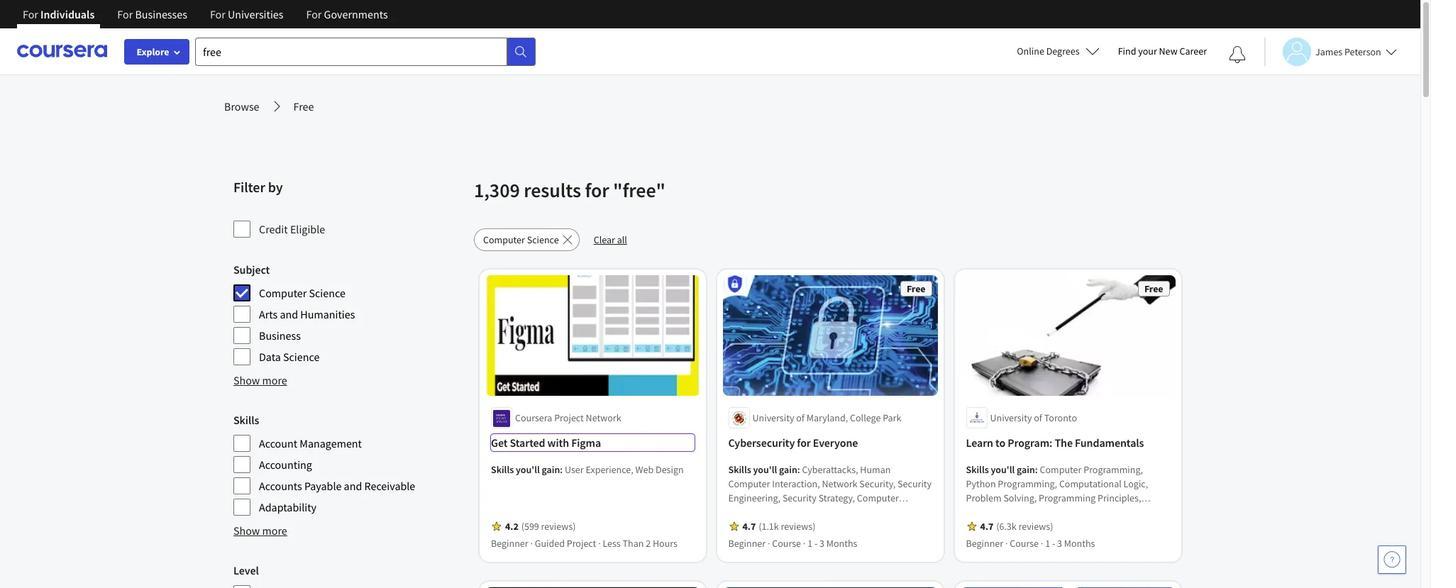 Task type: describe. For each thing, give the bounding box(es) containing it.
get started with figma link
[[491, 435, 695, 452]]

show notifications image
[[1229, 46, 1246, 63]]

help center image
[[1384, 551, 1401, 568]]

learn to program: the fundamentals
[[966, 436, 1144, 450]]

beginner for cybersecurity
[[729, 537, 766, 550]]

account
[[259, 436, 297, 451]]

clear
[[594, 233, 615, 246]]

get
[[491, 436, 508, 450]]

for governments
[[306, 7, 388, 21]]

university for for
[[753, 412, 795, 425]]

james peterson
[[1315, 45, 1381, 58]]

incident
[[765, 535, 799, 547]]

3 for program:
[[1058, 537, 1063, 550]]

reviews) for with
[[541, 520, 576, 533]]

skills down the 'get'
[[491, 464, 514, 476]]

beginner · course · 1 - 3 months for for
[[729, 537, 858, 550]]

0 horizontal spatial programming,
[[998, 478, 1058, 491]]

cyberattacks,
[[802, 464, 859, 476]]

0 vertical spatial programming,
[[1084, 464, 1143, 476]]

course for for
[[772, 537, 801, 550]]

months for everyone
[[827, 537, 858, 550]]

explore button
[[124, 39, 189, 65]]

subject
[[233, 263, 270, 277]]

(6.3k
[[997, 520, 1017, 533]]

3 for everyone
[[820, 537, 825, 550]]

clear all button
[[585, 228, 636, 251]]

problem
[[966, 492, 1002, 505]]

learn
[[966, 436, 994, 450]]

models,
[[765, 506, 797, 519]]

1 for program:
[[1046, 537, 1051, 550]]

degrees
[[1046, 45, 1080, 57]]

started
[[510, 436, 545, 450]]

security left python
[[898, 478, 932, 491]]

college
[[850, 412, 881, 425]]

and inside the "skills" group
[[344, 479, 362, 493]]

program:
[[1008, 436, 1053, 450]]

explore
[[137, 45, 169, 58]]

gain for cybersecurity
[[779, 464, 798, 476]]

your
[[1138, 45, 1157, 57]]

security down risk
[[729, 535, 763, 547]]

new
[[1159, 45, 1178, 57]]

accounts payable and receivable
[[259, 479, 415, 493]]

than
[[623, 537, 644, 550]]

2 vertical spatial science
[[283, 350, 320, 364]]

4.7 (6.3k reviews)
[[981, 520, 1054, 533]]

data
[[259, 350, 281, 364]]

solving,
[[1004, 492, 1037, 505]]

1 vertical spatial science
[[309, 286, 345, 300]]

businesses
[[135, 7, 187, 21]]

for universities
[[210, 7, 283, 21]]

accounting
[[259, 458, 312, 472]]

subject group
[[233, 261, 465, 366]]

reviews) for everyone
[[781, 520, 816, 533]]

0 horizontal spatial network
[[586, 412, 621, 425]]

beginner · course · 1 - 3 months for to
[[966, 537, 1095, 550]]

show more for adaptability
[[233, 524, 287, 538]]

free for learn to program: the fundamentals
[[1145, 282, 1164, 295]]

show more for data science
[[233, 373, 287, 387]]

hours
[[653, 537, 678, 550]]

0 vertical spatial for
[[585, 177, 609, 203]]

1 gain from the left
[[542, 464, 560, 476]]

universities
[[228, 7, 283, 21]]

eligible
[[290, 222, 325, 236]]

python
[[966, 478, 996, 491]]

show for data science
[[233, 373, 260, 387]]

0 horizontal spatial computational
[[966, 520, 1029, 533]]

user
[[565, 464, 584, 476]]

skills you'll gain : for cybersecurity
[[729, 464, 802, 476]]

level group
[[233, 562, 465, 588]]

1,309
[[474, 177, 520, 203]]

online degrees
[[1017, 45, 1080, 57]]

course for to
[[1010, 537, 1039, 550]]

(1.1k
[[759, 520, 779, 533]]

for for universities
[[210, 7, 226, 21]]

cybersecurity
[[729, 436, 795, 450]]

management inside the "skills" group
[[300, 436, 362, 451]]

arts and humanities
[[259, 307, 355, 321]]

career
[[1180, 45, 1207, 57]]

(599
[[521, 520, 539, 533]]

: for cybersecurity for everyone
[[798, 464, 800, 476]]

browse link
[[224, 98, 259, 115]]

coursera project network
[[515, 412, 621, 425]]

governments
[[324, 7, 388, 21]]

arts
[[259, 307, 278, 321]]

for for individuals
[[23, 7, 38, 21]]

6 · from the left
[[1041, 537, 1044, 550]]

1 vertical spatial programming
[[1010, 506, 1067, 519]]

show more button for data science
[[233, 372, 287, 389]]

What do you want to learn? text field
[[195, 37, 507, 66]]

0 vertical spatial security,
[[860, 478, 896, 491]]

individuals
[[41, 7, 95, 21]]

management inside cyberattacks, human computer interaction, network security, security engineering, security strategy, computer security models, leadership and management, risk management, software security, computer security incident management
[[801, 535, 855, 547]]

engineering,
[[729, 492, 781, 505]]

1 : from the left
[[560, 464, 563, 476]]

beginner for learn
[[966, 537, 1004, 550]]

critical
[[1096, 506, 1125, 519]]

skills you'll gain : user experience, web design
[[491, 464, 684, 476]]

fundamentals
[[1075, 436, 1144, 450]]

1,309 results for "free"
[[474, 177, 665, 203]]

university of toronto
[[990, 412, 1077, 425]]

4.2
[[505, 520, 518, 533]]

strategy,
[[819, 492, 855, 505]]

experience,
[[586, 464, 633, 476]]

everyone
[[813, 436, 858, 450]]

: for learn to program: the fundamentals
[[1035, 464, 1038, 476]]

credit
[[259, 222, 288, 236]]

3 · from the left
[[768, 537, 770, 550]]

online
[[1017, 45, 1044, 57]]

network inside cyberattacks, human computer interaction, network security, security engineering, security strategy, computer security models, leadership and management, risk management, software security, computer security incident management
[[822, 478, 858, 491]]

accounts
[[259, 479, 302, 493]]

computer science inside button
[[483, 233, 559, 246]]

1 horizontal spatial management,
[[865, 506, 922, 519]]

reviews) for program:
[[1019, 520, 1054, 533]]

logic,
[[1124, 478, 1148, 491]]

humanities
[[300, 307, 355, 321]]

skills up python
[[966, 464, 989, 476]]

0 vertical spatial programming
[[1039, 492, 1096, 505]]

principles,
[[1098, 492, 1142, 505]]

university for to
[[990, 412, 1032, 425]]

beginner · guided project · less than 2 hours
[[491, 537, 678, 550]]

james peterson button
[[1264, 37, 1397, 66]]



Task type: locate. For each thing, give the bounding box(es) containing it.
2 months from the left
[[1064, 537, 1095, 550]]

find your new career
[[1118, 45, 1207, 57]]

· left less
[[598, 537, 601, 550]]

1 down 4.7 (6.3k reviews)
[[1046, 537, 1051, 550]]

1 of from the left
[[797, 412, 805, 425]]

1 vertical spatial management
[[801, 535, 855, 547]]

find
[[1118, 45, 1136, 57]]

1 horizontal spatial 4.7
[[981, 520, 994, 533]]

· down (1.1k
[[768, 537, 770, 550]]

1 horizontal spatial programming,
[[1084, 464, 1143, 476]]

beginner · course · 1 - 3 months
[[729, 537, 858, 550], [966, 537, 1095, 550]]

1 vertical spatial and
[[344, 479, 362, 493]]

3 beginner from the left
[[966, 537, 1004, 550]]

2 show from the top
[[233, 524, 260, 538]]

0 horizontal spatial thinking,
[[1031, 520, 1070, 533]]

show more button down data
[[233, 372, 287, 389]]

0 horizontal spatial and
[[280, 307, 298, 321]]

1 vertical spatial thinking,
[[1031, 520, 1070, 533]]

james
[[1315, 45, 1343, 58]]

clear all
[[594, 233, 627, 246]]

mathematics
[[966, 535, 1020, 547]]

1 horizontal spatial network
[[822, 478, 858, 491]]

for individuals
[[23, 7, 95, 21]]

project up with
[[554, 412, 584, 425]]

science inside button
[[527, 233, 559, 246]]

1 reviews) from the left
[[541, 520, 576, 533]]

1 horizontal spatial :
[[798, 464, 800, 476]]

0 horizontal spatial of
[[797, 412, 805, 425]]

1 horizontal spatial thinking,
[[1127, 506, 1166, 519]]

3 reviews) from the left
[[1019, 520, 1054, 533]]

gain down program:
[[1017, 464, 1035, 476]]

0 horizontal spatial months
[[827, 537, 858, 550]]

and inside cyberattacks, human computer interaction, network security, security engineering, security strategy, computer security models, leadership and management, risk management, software security, computer security incident management
[[847, 506, 863, 519]]

1 horizontal spatial free
[[907, 282, 926, 295]]

1 beginner from the left
[[491, 537, 528, 550]]

free for cybersecurity for everyone
[[907, 282, 926, 295]]

1 · from the left
[[530, 537, 533, 550]]

more for data science
[[262, 373, 287, 387]]

2 show more from the top
[[233, 524, 287, 538]]

4.7
[[743, 520, 756, 533], [981, 520, 994, 533]]

2 gain from the left
[[779, 464, 798, 476]]

receivable
[[364, 479, 415, 493]]

1 beginner · course · 1 - 3 months from the left
[[729, 537, 858, 550]]

1 show from the top
[[233, 373, 260, 387]]

0 vertical spatial management,
[[865, 506, 922, 519]]

programming,
[[1084, 464, 1143, 476], [998, 478, 1058, 491]]

beginner for get
[[491, 537, 528, 550]]

2 horizontal spatial beginner
[[966, 537, 1004, 550]]

2 horizontal spatial you'll
[[991, 464, 1015, 476]]

- down software
[[815, 537, 818, 550]]

for left universities
[[210, 7, 226, 21]]

show more button for adaptability
[[233, 522, 287, 539]]

1 vertical spatial show
[[233, 524, 260, 538]]

1 months from the left
[[827, 537, 858, 550]]

design
[[656, 464, 684, 476]]

·
[[530, 537, 533, 550], [598, 537, 601, 550], [768, 537, 770, 550], [803, 537, 806, 550], [1006, 537, 1008, 550], [1041, 537, 1044, 550]]

1 vertical spatial show more
[[233, 524, 287, 538]]

1 horizontal spatial and
[[344, 479, 362, 493]]

4.7 up mathematics
[[981, 520, 994, 533]]

1 horizontal spatial computer science
[[483, 233, 559, 246]]

show
[[233, 373, 260, 387], [233, 524, 260, 538]]

0 horizontal spatial -
[[815, 537, 818, 550]]

1 you'll from the left
[[516, 464, 540, 476]]

1 horizontal spatial gain
[[779, 464, 798, 476]]

1 horizontal spatial beginner
[[729, 537, 766, 550]]

1 vertical spatial network
[[822, 478, 858, 491]]

show more down data
[[233, 373, 287, 387]]

computational up mathematics
[[966, 520, 1029, 533]]

learn to program: the fundamentals link
[[966, 435, 1170, 452]]

beginner down risk
[[729, 537, 766, 550]]

3 you'll from the left
[[991, 464, 1015, 476]]

security, right software
[[846, 520, 882, 533]]

· down (599
[[530, 537, 533, 550]]

management,
[[865, 506, 922, 519], [748, 520, 805, 533]]

- for program:
[[1052, 537, 1056, 550]]

more for adaptability
[[262, 524, 287, 538]]

computer science up arts and humanities
[[259, 286, 345, 300]]

1 3 from the left
[[820, 537, 825, 550]]

show more down adaptability
[[233, 524, 287, 538]]

science down 'business'
[[283, 350, 320, 364]]

all
[[617, 233, 627, 246]]

1 horizontal spatial computational
[[1060, 478, 1122, 491]]

: up interaction,
[[798, 464, 800, 476]]

programming, up the logic,
[[1084, 464, 1143, 476]]

1 horizontal spatial skills you'll gain :
[[966, 464, 1040, 476]]

1 vertical spatial security,
[[846, 520, 882, 533]]

thinking, down the logic,
[[1127, 506, 1166, 519]]

1 horizontal spatial course
[[1010, 537, 1039, 550]]

algorithms,
[[1072, 520, 1119, 533]]

1 vertical spatial programming,
[[998, 478, 1058, 491]]

2 reviews) from the left
[[781, 520, 816, 533]]

2 1 from the left
[[1046, 537, 1051, 550]]

0 horizontal spatial you'll
[[516, 464, 540, 476]]

you'll up python
[[991, 464, 1015, 476]]

1 course from the left
[[772, 537, 801, 550]]

thinking, down tools,
[[1031, 520, 1070, 533]]

reviews) up guided
[[541, 520, 576, 533]]

:
[[560, 464, 563, 476], [798, 464, 800, 476], [1035, 464, 1038, 476]]

0 horizontal spatial :
[[560, 464, 563, 476]]

computational up tools,
[[1060, 478, 1122, 491]]

4.7 left (1.1k
[[743, 520, 756, 533]]

account management
[[259, 436, 362, 451]]

1 vertical spatial show more button
[[233, 522, 287, 539]]

2 beginner · course · 1 - 3 months from the left
[[966, 537, 1095, 550]]

for left governments
[[306, 7, 322, 21]]

security up risk
[[729, 506, 763, 519]]

2 - from the left
[[1052, 537, 1056, 550]]

computational
[[1060, 478, 1122, 491], [966, 520, 1029, 533]]

coursera image
[[17, 40, 107, 63]]

1 show more button from the top
[[233, 372, 287, 389]]

business
[[259, 329, 301, 343]]

0 horizontal spatial reviews)
[[541, 520, 576, 533]]

you'll for cybersecurity for everyone
[[754, 464, 777, 476]]

1 vertical spatial management,
[[748, 520, 805, 533]]

banner navigation
[[11, 0, 399, 39]]

4.7 for cybersecurity
[[743, 520, 756, 533]]

1 horizontal spatial you'll
[[754, 464, 777, 476]]

security
[[898, 478, 932, 491], [783, 492, 817, 505], [729, 506, 763, 519], [729, 535, 763, 547]]

browse
[[224, 99, 259, 114]]

university up the "cybersecurity"
[[753, 412, 795, 425]]

filter by
[[233, 178, 283, 196]]

0 vertical spatial more
[[262, 373, 287, 387]]

3 gain from the left
[[1017, 464, 1035, 476]]

"free"
[[613, 177, 665, 203]]

4.2 (599 reviews)
[[505, 520, 576, 533]]

0 vertical spatial show
[[233, 373, 260, 387]]

management
[[300, 436, 362, 451], [801, 535, 855, 547]]

management up accounts payable and receivable
[[300, 436, 362, 451]]

1 skills you'll gain : from the left
[[729, 464, 802, 476]]

credit eligible
[[259, 222, 325, 236]]

0 horizontal spatial gain
[[542, 464, 560, 476]]

show more button down adaptability
[[233, 522, 287, 539]]

0 horizontal spatial beginner · course · 1 - 3 months
[[729, 537, 858, 550]]

results
[[524, 177, 581, 203]]

0 vertical spatial computer science
[[483, 233, 559, 246]]

computer
[[483, 233, 525, 246], [259, 286, 307, 300], [1040, 464, 1082, 476], [729, 478, 770, 491], [857, 492, 899, 505], [966, 506, 1008, 519], [884, 520, 926, 533]]

for for governments
[[306, 7, 322, 21]]

1 down software
[[808, 537, 813, 550]]

course down 4.7 (1.1k reviews)
[[772, 537, 801, 550]]

1 horizontal spatial 1
[[1046, 537, 1051, 550]]

university up to
[[990, 412, 1032, 425]]

find your new career link
[[1111, 43, 1214, 60]]

4 for from the left
[[306, 7, 322, 21]]

- for everyone
[[815, 537, 818, 550]]

tools,
[[1069, 506, 1094, 519]]

1 horizontal spatial beginner · course · 1 - 3 months
[[966, 537, 1095, 550]]

of for everyone
[[797, 412, 805, 425]]

2 skills you'll gain : from the left
[[966, 464, 1040, 476]]

software
[[807, 520, 844, 533]]

3 for from the left
[[210, 7, 226, 21]]

0 horizontal spatial management
[[300, 436, 362, 451]]

risk
[[729, 520, 746, 533]]

0 horizontal spatial 4.7
[[743, 520, 756, 533]]

programming up tools,
[[1039, 492, 1096, 505]]

1 university from the left
[[753, 412, 795, 425]]

of for program:
[[1034, 412, 1043, 425]]

0 horizontal spatial course
[[772, 537, 801, 550]]

web
[[635, 464, 654, 476]]

beginner · course · 1 - 3 months down 4.7 (1.1k reviews)
[[729, 537, 858, 550]]

management, down human
[[865, 506, 922, 519]]

1 horizontal spatial reviews)
[[781, 520, 816, 533]]

0 vertical spatial network
[[586, 412, 621, 425]]

skills you'll gain : for learn
[[966, 464, 1040, 476]]

1 show more from the top
[[233, 373, 287, 387]]

1 vertical spatial more
[[262, 524, 287, 538]]

gain for learn
[[1017, 464, 1035, 476]]

2
[[646, 537, 651, 550]]

and right arts in the bottom left of the page
[[280, 307, 298, 321]]

beginner · course · 1 - 3 months down 4.7 (6.3k reviews)
[[966, 537, 1095, 550]]

1 vertical spatial for
[[797, 436, 811, 450]]

0 vertical spatial management
[[300, 436, 362, 451]]

project
[[554, 412, 584, 425], [567, 537, 596, 550]]

2 3 from the left
[[1058, 537, 1063, 550]]

computer inside button
[[483, 233, 525, 246]]

computer science inside subject group
[[259, 286, 345, 300]]

2 horizontal spatial :
[[1035, 464, 1038, 476]]

more
[[262, 373, 287, 387], [262, 524, 287, 538]]

0 horizontal spatial 3
[[820, 537, 825, 550]]

by
[[268, 178, 283, 196]]

2 horizontal spatial reviews)
[[1019, 520, 1054, 533]]

data science
[[259, 350, 320, 364]]

course down 4.7 (6.3k reviews)
[[1010, 537, 1039, 550]]

programming, up solving,
[[998, 478, 1058, 491]]

2 for from the left
[[117, 7, 133, 21]]

1 horizontal spatial months
[[1064, 537, 1095, 550]]

maryland,
[[807, 412, 848, 425]]

for left businesses
[[117, 7, 133, 21]]

2 you'll from the left
[[754, 464, 777, 476]]

2 beginner from the left
[[729, 537, 766, 550]]

for for businesses
[[117, 7, 133, 21]]

0 vertical spatial show more button
[[233, 372, 287, 389]]

1 vertical spatial computational
[[966, 520, 1029, 533]]

computer inside subject group
[[259, 286, 307, 300]]

0 vertical spatial and
[[280, 307, 298, 321]]

2 course from the left
[[1010, 537, 1039, 550]]

0 horizontal spatial computer science
[[259, 286, 345, 300]]

: left 'user'
[[560, 464, 563, 476]]

4.7 for learn
[[981, 520, 994, 533]]

coursera
[[515, 412, 552, 425]]

skills up account
[[233, 413, 259, 427]]

management, down models,
[[748, 520, 805, 533]]

programming down solving,
[[1010, 506, 1067, 519]]

1 4.7 from the left
[[743, 520, 756, 533]]

reviews) up incident
[[781, 520, 816, 533]]

1 for from the left
[[23, 7, 38, 21]]

skills up engineering,
[[729, 464, 752, 476]]

5 · from the left
[[1006, 537, 1008, 550]]

4 · from the left
[[803, 537, 806, 550]]

figma
[[571, 436, 601, 450]]

months down algorithms,
[[1064, 537, 1095, 550]]

skills you'll gain : up python
[[966, 464, 1040, 476]]

more down data
[[262, 373, 287, 387]]

2 show more button from the top
[[233, 522, 287, 539]]

and right payable
[[344, 479, 362, 493]]

park
[[883, 412, 902, 425]]

0 horizontal spatial 1
[[808, 537, 813, 550]]

you'll for learn to program: the fundamentals
[[991, 464, 1015, 476]]

and down strategy, on the bottom of page
[[847, 506, 863, 519]]

network up strategy, on the bottom of page
[[822, 478, 858, 491]]

2 university from the left
[[990, 412, 1032, 425]]

filter
[[233, 178, 265, 196]]

show for adaptability
[[233, 524, 260, 538]]

1 more from the top
[[262, 373, 287, 387]]

months down software
[[827, 537, 858, 550]]

for left everyone at right bottom
[[797, 436, 811, 450]]

level
[[233, 563, 259, 578]]

2 horizontal spatial free
[[1145, 282, 1164, 295]]

1 horizontal spatial for
[[797, 436, 811, 450]]

1 vertical spatial project
[[567, 537, 596, 550]]

· right incident
[[803, 537, 806, 550]]

toronto
[[1045, 412, 1077, 425]]

management down software
[[801, 535, 855, 547]]

less
[[603, 537, 621, 550]]

1 - from the left
[[815, 537, 818, 550]]

2 vertical spatial and
[[847, 506, 863, 519]]

None search field
[[195, 37, 536, 66]]

2 horizontal spatial and
[[847, 506, 863, 519]]

science down results
[[527, 233, 559, 246]]

: down program:
[[1035, 464, 1038, 476]]

to
[[996, 436, 1006, 450]]

0 horizontal spatial management,
[[748, 520, 805, 533]]

beginner down the 4.2
[[491, 537, 528, 550]]

online degrees button
[[1006, 35, 1111, 67]]

gain left 'user'
[[542, 464, 560, 476]]

2 : from the left
[[798, 464, 800, 476]]

1 horizontal spatial university
[[990, 412, 1032, 425]]

1 1 from the left
[[808, 537, 813, 550]]

adaptability
[[259, 500, 316, 514]]

0 horizontal spatial free
[[293, 99, 314, 114]]

security, down human
[[860, 478, 896, 491]]

0 horizontal spatial university
[[753, 412, 795, 425]]

0 vertical spatial thinking,
[[1127, 506, 1166, 519]]

network up get started with figma link
[[586, 412, 621, 425]]

1 horizontal spatial -
[[1052, 537, 1056, 550]]

computer science down 1,309
[[483, 233, 559, 246]]

of up cybersecurity for everyone
[[797, 412, 805, 425]]

1 horizontal spatial of
[[1034, 412, 1043, 425]]

2 of from the left
[[1034, 412, 1043, 425]]

1 horizontal spatial 3
[[1058, 537, 1063, 550]]

science
[[527, 233, 559, 246], [309, 286, 345, 300], [283, 350, 320, 364]]

skills you'll gain : down the "cybersecurity"
[[729, 464, 802, 476]]

skills group
[[233, 412, 465, 517]]

0 vertical spatial show more
[[233, 373, 287, 387]]

- down 4.7 (6.3k reviews)
[[1052, 537, 1056, 550]]

2 more from the top
[[262, 524, 287, 538]]

show up level
[[233, 524, 260, 538]]

security,
[[860, 478, 896, 491], [846, 520, 882, 533]]

0 vertical spatial science
[[527, 233, 559, 246]]

computer science button
[[474, 228, 579, 251]]

guided
[[535, 537, 565, 550]]

· down 4.7 (6.3k reviews)
[[1041, 537, 1044, 550]]

the
[[1055, 436, 1073, 450]]

0 vertical spatial computational
[[1060, 478, 1122, 491]]

months for program:
[[1064, 537, 1095, 550]]

0 vertical spatial project
[[554, 412, 584, 425]]

you'll down the "cybersecurity"
[[754, 464, 777, 476]]

3 : from the left
[[1035, 464, 1038, 476]]

and inside subject group
[[280, 307, 298, 321]]

university of maryland, college park
[[753, 412, 902, 425]]

course
[[772, 537, 801, 550], [1010, 537, 1039, 550]]

leadership
[[799, 506, 845, 519]]

0 horizontal spatial for
[[585, 177, 609, 203]]

you'll down started
[[516, 464, 540, 476]]

gain up interaction,
[[779, 464, 798, 476]]

show down data
[[233, 373, 260, 387]]

security down interaction,
[[783, 492, 817, 505]]

project left less
[[567, 537, 596, 550]]

2 · from the left
[[598, 537, 601, 550]]

2 4.7 from the left
[[981, 520, 994, 533]]

1 for everyone
[[808, 537, 813, 550]]

interaction,
[[772, 478, 820, 491]]

0 horizontal spatial beginner
[[491, 537, 528, 550]]

skills inside group
[[233, 413, 259, 427]]

1
[[808, 537, 813, 550], [1046, 537, 1051, 550]]

payable
[[304, 479, 342, 493]]

cybersecurity for everyone link
[[729, 435, 932, 452]]

0 horizontal spatial skills you'll gain :
[[729, 464, 802, 476]]

skills
[[233, 413, 259, 427], [491, 464, 514, 476], [729, 464, 752, 476], [966, 464, 989, 476]]

of left toronto
[[1034, 412, 1043, 425]]

programming
[[1039, 492, 1096, 505], [1010, 506, 1067, 519]]

more down adaptability
[[262, 524, 287, 538]]

1 vertical spatial computer science
[[259, 286, 345, 300]]

2 horizontal spatial gain
[[1017, 464, 1035, 476]]

get started with figma
[[491, 436, 601, 450]]

beginner down (6.3k
[[966, 537, 1004, 550]]

science up humanities
[[309, 286, 345, 300]]

computer science
[[483, 233, 559, 246], [259, 286, 345, 300]]

months
[[827, 537, 858, 550], [1064, 537, 1095, 550]]

· down (6.3k
[[1006, 537, 1008, 550]]

for left '"free"'
[[585, 177, 609, 203]]

for left individuals
[[23, 7, 38, 21]]

1 horizontal spatial management
[[801, 535, 855, 547]]

reviews) right (6.3k
[[1019, 520, 1054, 533]]

peterson
[[1345, 45, 1381, 58]]

for businesses
[[117, 7, 187, 21]]



Task type: vqa. For each thing, say whether or not it's contained in the screenshot.
the bottom the from
no



